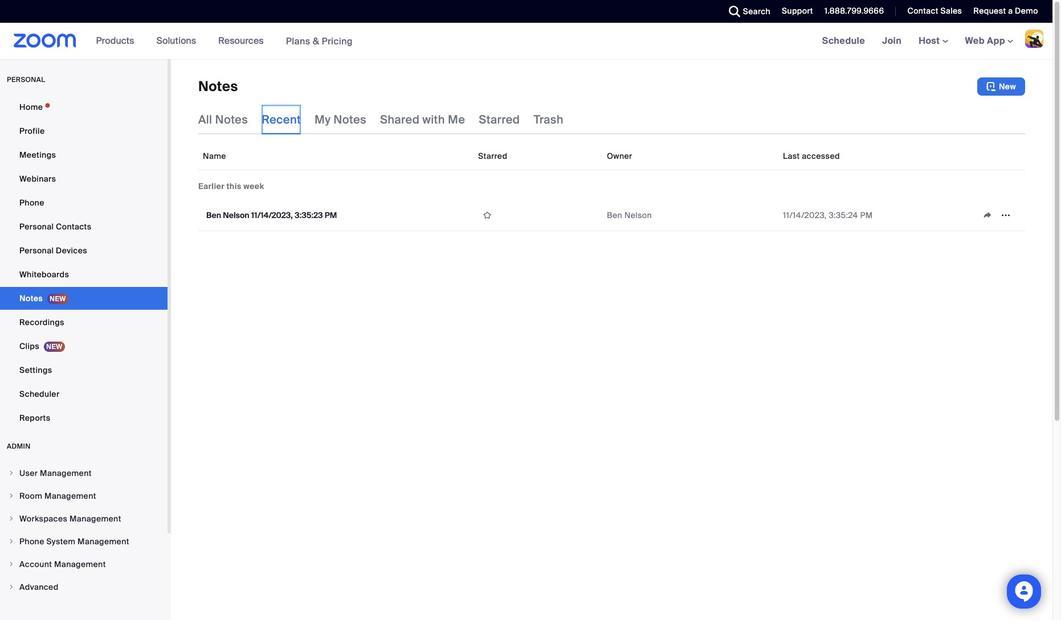 Task type: describe. For each thing, give the bounding box(es) containing it.
nelson for ben nelson
[[625, 210, 652, 221]]

ben nelson 11/14/2023, 3:35:23 pm unstarred image
[[478, 210, 496, 221]]

workspaces
[[19, 514, 67, 524]]

meetings link
[[0, 144, 168, 166]]

recordings
[[19, 317, 64, 328]]

user
[[19, 468, 38, 479]]

all
[[198, 112, 212, 127]]

11/14/2023, inside "ben nelson 11/14/2023, 3:35:23 pm" button
[[251, 210, 293, 221]]

11/14/2023, 3:35:24 pm
[[783, 210, 873, 221]]

notes link
[[0, 287, 168, 310]]

notes up all notes
[[198, 78, 238, 95]]

me
[[448, 112, 465, 127]]

personal devices link
[[0, 239, 168, 262]]

shared
[[380, 112, 420, 127]]

whiteboards
[[19, 270, 69, 280]]

sales
[[941, 6, 962, 16]]

phone system management menu item
[[0, 531, 168, 553]]

name
[[203, 151, 226, 161]]

last
[[783, 151, 800, 161]]

management for room management
[[44, 491, 96, 502]]

all notes
[[198, 112, 248, 127]]

meetings
[[19, 150, 56, 160]]

personal devices
[[19, 246, 87, 256]]

tabs of all notes page tab list
[[198, 105, 564, 135]]

recent
[[262, 112, 301, 127]]

notes right all
[[215, 112, 248, 127]]

request a demo
[[974, 6, 1038, 16]]

more options for ben nelson 11/14/2023, 3:35:23 pm image
[[997, 210, 1015, 221]]

my
[[315, 112, 331, 127]]

share image
[[979, 210, 997, 221]]

advanced menu item
[[0, 577, 168, 598]]

1.888.799.9666
[[825, 6, 884, 16]]

advanced
[[19, 582, 59, 593]]

account management
[[19, 560, 106, 570]]

right image for room
[[8, 493, 15, 500]]

pm inside "ben nelson 11/14/2023, 3:35:23 pm" button
[[325, 210, 337, 221]]

contact sales
[[908, 6, 962, 16]]

management down workspaces management "menu item"
[[78, 537, 129, 547]]

trash
[[534, 112, 564, 127]]

right image for workspaces management
[[8, 516, 15, 523]]

management for workspaces management
[[70, 514, 121, 524]]

personal
[[7, 75, 45, 84]]

&
[[313, 35, 319, 47]]

user management menu item
[[0, 463, 168, 484]]

scheduler
[[19, 389, 60, 400]]

products button
[[96, 23, 139, 59]]

ben nelson 11/14/2023, 3:35:23 pm button
[[203, 208, 340, 223]]

right image for account management
[[8, 561, 15, 568]]

search
[[743, 6, 771, 17]]

phone system management
[[19, 537, 129, 547]]

ben nelson 11/14/2023, 3:35:23 pm
[[206, 210, 337, 221]]

management for user management
[[40, 468, 92, 479]]

devices
[[56, 246, 87, 256]]

host
[[919, 35, 942, 47]]

phone for phone system management
[[19, 537, 44, 547]]

clips
[[19, 341, 39, 352]]

system
[[46, 537, 75, 547]]

new button
[[977, 78, 1025, 96]]

owner
[[607, 151, 632, 161]]

room
[[19, 491, 42, 502]]

plans & pricing
[[286, 35, 353, 47]]

personal contacts link
[[0, 215, 168, 238]]

earlier this week
[[198, 181, 264, 191]]

home
[[19, 102, 43, 112]]

3:35:23
[[295, 210, 323, 221]]

products
[[96, 35, 134, 47]]

webinars
[[19, 174, 56, 184]]

new
[[999, 81, 1016, 92]]

right image for user
[[8, 470, 15, 477]]

week
[[243, 181, 264, 191]]

account
[[19, 560, 52, 570]]

reports link
[[0, 407, 168, 430]]

ben nelson
[[607, 210, 652, 221]]

management for account management
[[54, 560, 106, 570]]

earlier
[[198, 181, 224, 191]]

right image for phone
[[8, 539, 15, 545]]

workspaces management
[[19, 514, 121, 524]]

2 pm from the left
[[860, 210, 873, 221]]

scheduler link
[[0, 383, 168, 406]]

user management
[[19, 468, 92, 479]]

plans
[[286, 35, 310, 47]]

admin
[[7, 442, 31, 451]]

zoom logo image
[[14, 34, 76, 48]]

accessed
[[802, 151, 840, 161]]

product information navigation
[[88, 23, 361, 60]]



Task type: vqa. For each thing, say whether or not it's contained in the screenshot.
application
yes



Task type: locate. For each thing, give the bounding box(es) containing it.
with
[[423, 112, 445, 127]]

management up workspaces management
[[44, 491, 96, 502]]

2 ben from the left
[[607, 210, 622, 221]]

join
[[882, 35, 902, 47]]

0 horizontal spatial pm
[[325, 210, 337, 221]]

management inside "menu item"
[[70, 514, 121, 524]]

meetings navigation
[[814, 23, 1053, 60]]

1 ben from the left
[[206, 210, 221, 221]]

personal menu menu
[[0, 96, 168, 431]]

2 nelson from the left
[[625, 210, 652, 221]]

web app
[[965, 35, 1005, 47]]

right image inside phone system management menu item
[[8, 539, 15, 545]]

right image left user
[[8, 470, 15, 477]]

pm
[[325, 210, 337, 221], [860, 210, 873, 221]]

1 horizontal spatial 11/14/2023,
[[783, 210, 827, 221]]

right image left workspaces
[[8, 516, 15, 523]]

management down room management menu item
[[70, 514, 121, 524]]

right image left advanced
[[8, 584, 15, 591]]

3 right image from the top
[[8, 539, 15, 545]]

request
[[974, 6, 1006, 16]]

workspaces management menu item
[[0, 508, 168, 530]]

app
[[987, 35, 1005, 47]]

right image inside user management menu item
[[8, 470, 15, 477]]

2 right image from the top
[[8, 561, 15, 568]]

phone inside phone link
[[19, 198, 44, 208]]

whiteboards link
[[0, 263, 168, 286]]

account management menu item
[[0, 554, 168, 576]]

0 horizontal spatial nelson
[[223, 210, 249, 221]]

schedule
[[822, 35, 865, 47]]

admin menu menu
[[0, 463, 168, 600]]

room management menu item
[[0, 486, 168, 507]]

pm right 3:35:23 at the top of page
[[325, 210, 337, 221]]

phone link
[[0, 191, 168, 214]]

recordings link
[[0, 311, 168, 334]]

clips link
[[0, 335, 168, 358]]

home link
[[0, 96, 168, 119]]

join link
[[874, 23, 910, 59]]

web
[[965, 35, 985, 47]]

management up advanced menu item
[[54, 560, 106, 570]]

host button
[[919, 35, 948, 47]]

personal up whiteboards
[[19, 246, 54, 256]]

notes right my
[[334, 112, 366, 127]]

ben inside "ben nelson 11/14/2023, 3:35:23 pm" button
[[206, 210, 221, 221]]

notes up recordings on the bottom of page
[[19, 294, 43, 304]]

nelson inside "ben nelson 11/14/2023, 3:35:23 pm" button
[[223, 210, 249, 221]]

this
[[227, 181, 241, 191]]

personal for personal contacts
[[19, 222, 54, 232]]

11/14/2023, left the 3:35:24
[[783, 210, 827, 221]]

reports
[[19, 413, 50, 423]]

nelson for ben nelson 11/14/2023, 3:35:23 pm
[[223, 210, 249, 221]]

11/14/2023, down the week
[[251, 210, 293, 221]]

phone inside phone system management menu item
[[19, 537, 44, 547]]

management up room management
[[40, 468, 92, 479]]

plans & pricing link
[[286, 35, 353, 47], [286, 35, 353, 47]]

room management
[[19, 491, 96, 502]]

pricing
[[322, 35, 353, 47]]

shared with me
[[380, 112, 465, 127]]

contacts
[[56, 222, 91, 232]]

0 vertical spatial right image
[[8, 516, 15, 523]]

0 horizontal spatial ben
[[206, 210, 221, 221]]

demo
[[1015, 6, 1038, 16]]

2 right image from the top
[[8, 493, 15, 500]]

1.888.799.9666 button
[[816, 0, 887, 23], [825, 6, 884, 16]]

profile
[[19, 126, 45, 136]]

ben for ben nelson
[[607, 210, 622, 221]]

ben
[[206, 210, 221, 221], [607, 210, 622, 221]]

right image
[[8, 516, 15, 523], [8, 561, 15, 568]]

right image inside advanced menu item
[[8, 584, 15, 591]]

settings link
[[0, 359, 168, 382]]

0 vertical spatial starred
[[479, 112, 520, 127]]

solutions button
[[156, 23, 201, 59]]

nelson
[[223, 210, 249, 221], [625, 210, 652, 221]]

2 personal from the top
[[19, 246, 54, 256]]

0 vertical spatial phone
[[19, 198, 44, 208]]

1 personal from the top
[[19, 222, 54, 232]]

ben for ben nelson 11/14/2023, 3:35:23 pm
[[206, 210, 221, 221]]

1 phone from the top
[[19, 198, 44, 208]]

1 nelson from the left
[[223, 210, 249, 221]]

schedule link
[[814, 23, 874, 59]]

right image left room
[[8, 493, 15, 500]]

right image inside account management menu item
[[8, 561, 15, 568]]

web app button
[[965, 35, 1013, 47]]

0 vertical spatial personal
[[19, 222, 54, 232]]

contact
[[908, 6, 939, 16]]

support
[[782, 6, 813, 16]]

management
[[40, 468, 92, 479], [44, 491, 96, 502], [70, 514, 121, 524], [78, 537, 129, 547], [54, 560, 106, 570]]

solutions
[[156, 35, 196, 47]]

banner containing products
[[0, 23, 1053, 60]]

right image
[[8, 470, 15, 477], [8, 493, 15, 500], [8, 539, 15, 545], [8, 584, 15, 591]]

1 horizontal spatial nelson
[[625, 210, 652, 221]]

1 vertical spatial personal
[[19, 246, 54, 256]]

settings
[[19, 365, 52, 376]]

notes
[[198, 78, 238, 95], [215, 112, 248, 127], [334, 112, 366, 127], [19, 294, 43, 304]]

personal up 'personal devices'
[[19, 222, 54, 232]]

starred
[[479, 112, 520, 127], [478, 151, 507, 161]]

starred inside 'tabs of all notes page' tab list
[[479, 112, 520, 127]]

right image left account
[[8, 561, 15, 568]]

1 horizontal spatial ben
[[607, 210, 622, 221]]

1 vertical spatial phone
[[19, 537, 44, 547]]

webinars link
[[0, 168, 168, 190]]

phone for phone
[[19, 198, 44, 208]]

1 right image from the top
[[8, 470, 15, 477]]

search button
[[720, 0, 773, 23]]

last accessed
[[783, 151, 840, 161]]

notes inside personal menu menu
[[19, 294, 43, 304]]

phone down the webinars
[[19, 198, 44, 208]]

pm right the 3:35:24
[[860, 210, 873, 221]]

profile link
[[0, 120, 168, 142]]

phone
[[19, 198, 44, 208], [19, 537, 44, 547]]

1 11/14/2023, from the left
[[251, 210, 293, 221]]

1 right image from the top
[[8, 516, 15, 523]]

0 horizontal spatial 11/14/2023,
[[251, 210, 293, 221]]

2 phone from the top
[[19, 537, 44, 547]]

personal for personal devices
[[19, 246, 54, 256]]

resources
[[218, 35, 264, 47]]

1 pm from the left
[[325, 210, 337, 221]]

my notes
[[315, 112, 366, 127]]

banner
[[0, 23, 1053, 60]]

support link
[[773, 0, 816, 23], [782, 6, 813, 16]]

a
[[1008, 6, 1013, 16]]

right image inside room management menu item
[[8, 493, 15, 500]]

4 right image from the top
[[8, 584, 15, 591]]

personal contacts
[[19, 222, 91, 232]]

right image inside workspaces management "menu item"
[[8, 516, 15, 523]]

resources button
[[218, 23, 269, 59]]

1 horizontal spatial pm
[[860, 210, 873, 221]]

management inside menu item
[[54, 560, 106, 570]]

right image left system
[[8, 539, 15, 545]]

11/14/2023,
[[251, 210, 293, 221], [783, 210, 827, 221]]

profile picture image
[[1025, 30, 1044, 48]]

1 vertical spatial right image
[[8, 561, 15, 568]]

application
[[979, 207, 1021, 224]]

contact sales link
[[899, 0, 965, 23], [908, 6, 962, 16]]

2 11/14/2023, from the left
[[783, 210, 827, 221]]

3:35:24
[[829, 210, 858, 221]]

phone up account
[[19, 537, 44, 547]]

1 vertical spatial starred
[[478, 151, 507, 161]]



